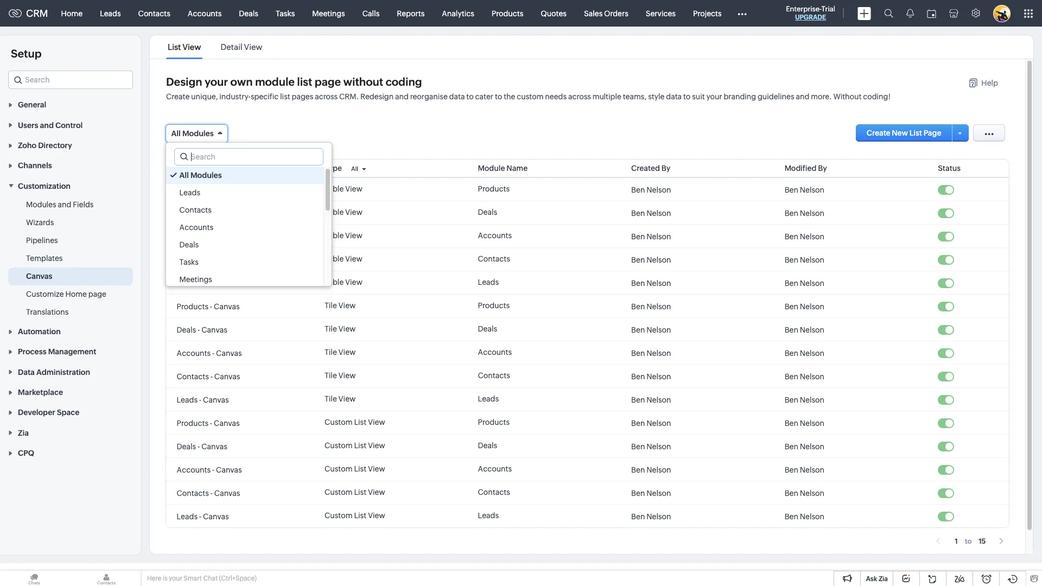 Task type: describe. For each thing, give the bounding box(es) containing it.
list for leads
[[354, 511, 366, 520]]

meetings inside option
[[179, 275, 212, 284]]

channels
[[18, 161, 52, 170]]

data administration button
[[0, 362, 141, 382]]

list view link
[[166, 42, 203, 52]]

projects link
[[684, 0, 730, 26]]

general
[[18, 101, 46, 109]]

modified by
[[785, 164, 827, 173]]

help
[[982, 79, 998, 87]]

module name
[[478, 164, 528, 173]]

contacts - canvas for tile view
[[177, 372, 240, 381]]

tasks link
[[267, 0, 304, 26]]

tasks option
[[166, 253, 323, 271]]

users
[[18, 121, 38, 130]]

0 vertical spatial tasks
[[276, 9, 295, 18]]

chats image
[[0, 571, 68, 586]]

custom for contacts - canvas
[[325, 488, 353, 497]]

tile for accounts - canvas
[[325, 348, 337, 357]]

upgrade
[[795, 14, 826, 21]]

deals - canvas for custom list view
[[177, 442, 227, 451]]

and inside dropdown button
[[40, 121, 54, 130]]

products link
[[483, 0, 532, 26]]

sales
[[584, 9, 603, 18]]

accounts - canvas for table view
[[177, 232, 242, 241]]

ask
[[866, 575, 877, 583]]

leads - canvas for custom list view
[[177, 512, 229, 521]]

calls link
[[354, 0, 388, 26]]

search element
[[878, 0, 900, 27]]

reorganise
[[410, 92, 448, 101]]

1 data from the left
[[449, 92, 465, 101]]

and inside "link"
[[58, 200, 71, 209]]

enterprise-
[[786, 5, 822, 13]]

design your own module list page without coding
[[166, 75, 422, 88]]

fields
[[73, 200, 94, 209]]

suit
[[692, 92, 705, 101]]

customization button
[[0, 176, 141, 196]]

modules inside "link"
[[26, 200, 56, 209]]

cpq button
[[0, 443, 141, 463]]

custom for accounts - canvas
[[325, 465, 353, 473]]

name for module name
[[507, 164, 528, 173]]

0 vertical spatial page
[[315, 75, 341, 88]]

services
[[646, 9, 676, 18]]

administration
[[36, 368, 90, 377]]

space
[[57, 408, 80, 417]]

tile view for contacts - canvas
[[325, 371, 356, 380]]

all right 'type'
[[351, 166, 358, 172]]

pipelines link
[[26, 235, 58, 246]]

type
[[325, 164, 342, 173]]

leads link
[[91, 0, 130, 26]]

channels button
[[0, 155, 141, 176]]

list box containing all modules
[[166, 167, 331, 288]]

module
[[255, 75, 295, 88]]

meetings link
[[304, 0, 354, 26]]

modules inside field
[[182, 129, 214, 138]]

custom list view for contacts - canvas
[[325, 488, 385, 497]]

to left 'the'
[[495, 92, 502, 101]]

leads option
[[166, 184, 323, 201]]

tile view for products - canvas
[[325, 301, 356, 310]]

table for accounts - canvas
[[325, 231, 344, 240]]

create for create unique, industry-specific list pages across crm. redesign and reorganise data to cater to the custom needs across multiple teams, style data to suit your branding guidelines and more. without coding!
[[166, 92, 190, 101]]

marketplace button
[[0, 382, 141, 402]]

calls
[[362, 9, 380, 18]]

products inside 'link'
[[492, 9, 523, 18]]

developer space button
[[0, 402, 141, 423]]

signals element
[[900, 0, 921, 27]]

quotes
[[541, 9, 567, 18]]

profile element
[[987, 0, 1017, 26]]

data administration
[[18, 368, 90, 377]]

analytics link
[[433, 0, 483, 26]]

orders
[[604, 9, 628, 18]]

users and control
[[18, 121, 83, 130]]

customize home page
[[26, 290, 106, 298]]

to right 1
[[965, 537, 972, 546]]

products - canvas for tile view
[[177, 302, 240, 311]]

marketplace
[[18, 388, 63, 397]]

status
[[938, 164, 961, 173]]

reports
[[397, 9, 425, 18]]

0 vertical spatial meetings
[[312, 9, 345, 18]]

detail view
[[221, 42, 262, 52]]

sales orders
[[584, 9, 628, 18]]

crm
[[26, 8, 48, 19]]

customize home page link
[[26, 289, 106, 299]]

smart
[[184, 575, 202, 582]]

the
[[504, 92, 515, 101]]

leads - canvas for table view
[[177, 279, 229, 287]]

create menu image
[[858, 7, 871, 20]]

custom for deals - canvas
[[325, 441, 353, 450]]

wizards link
[[26, 217, 54, 228]]

style
[[648, 92, 665, 101]]

coding!
[[863, 92, 891, 101]]

reports link
[[388, 0, 433, 26]]

signals image
[[906, 9, 914, 18]]

5 custom from the top
[[325, 511, 353, 520]]

2 horizontal spatial your
[[706, 92, 722, 101]]

to left the suit
[[683, 92, 691, 101]]

design
[[166, 75, 202, 88]]

process management
[[18, 348, 96, 356]]

process management button
[[0, 341, 141, 362]]

list for products
[[354, 418, 366, 427]]

here is your smart chat (ctrl+space)
[[147, 575, 257, 582]]

quotes link
[[532, 0, 575, 26]]

15
[[979, 537, 986, 546]]

2 data from the left
[[666, 92, 682, 101]]

contacts image
[[72, 571, 141, 586]]

templates
[[26, 254, 63, 263]]

module
[[478, 164, 505, 173]]

accounts - canvas for custom list view
[[177, 465, 242, 474]]

and down coding
[[395, 92, 409, 101]]

tile for contacts - canvas
[[325, 371, 337, 380]]

1 across from the left
[[315, 92, 338, 101]]

leads inside option
[[179, 188, 200, 197]]

create new list page button
[[856, 124, 952, 142]]

1
[[955, 537, 958, 546]]

redesign
[[360, 92, 394, 101]]

crm link
[[9, 8, 48, 19]]

home link
[[52, 0, 91, 26]]

zia button
[[0, 423, 141, 443]]

pages
[[292, 92, 313, 101]]

custom for products - canvas
[[325, 418, 353, 427]]

table for deals - canvas
[[325, 208, 344, 217]]

2 leads - canvas from the top
[[177, 395, 229, 404]]

cater
[[475, 92, 493, 101]]

automation button
[[0, 321, 141, 341]]

all modules inside 'option'
[[179, 171, 222, 180]]

home inside 'link'
[[61, 9, 83, 18]]

all inside 'option'
[[179, 171, 189, 180]]

zoho
[[18, 141, 36, 150]]

1 table from the top
[[325, 185, 344, 193]]

translations link
[[26, 307, 69, 317]]

contacts - canvas for custom list view
[[177, 489, 240, 497]]

tasks inside "option"
[[179, 258, 199, 267]]

contacts - canvas for table view
[[177, 255, 240, 264]]

sales orders link
[[575, 0, 637, 26]]

list for contacts
[[354, 488, 366, 497]]

home inside customization 'region'
[[65, 290, 87, 298]]

custom list view for products - canvas
[[325, 418, 385, 427]]

create menu element
[[851, 0, 878, 26]]

custom
[[517, 92, 544, 101]]

data
[[18, 368, 35, 377]]

multiple
[[593, 92, 621, 101]]

2 across from the left
[[568, 92, 591, 101]]

contacts inside option
[[179, 206, 212, 214]]

meetings option
[[166, 271, 323, 288]]



Task type: vqa. For each thing, say whether or not it's contained in the screenshot.
Accounts - Canvas related to Table View
yes



Task type: locate. For each thing, give the bounding box(es) containing it.
detail view link
[[219, 42, 264, 52]]

list down the design your own module list page without coding
[[280, 92, 290, 101]]

4 tile from the top
[[325, 371, 337, 380]]

create for create new list page
[[867, 129, 891, 137]]

created by
[[631, 164, 671, 173]]

analytics
[[442, 9, 474, 18]]

1 custom from the top
[[325, 418, 353, 427]]

all up canvas name
[[171, 129, 181, 138]]

your right the suit
[[706, 92, 722, 101]]

directory
[[38, 141, 72, 150]]

accounts option
[[166, 219, 323, 236]]

3 contacts - canvas from the top
[[177, 489, 240, 497]]

create inside button
[[867, 129, 891, 137]]

0 vertical spatial modules
[[182, 129, 214, 138]]

1 vertical spatial create
[[867, 129, 891, 137]]

1 vertical spatial leads - canvas
[[177, 395, 229, 404]]

accounts inside accounts option
[[179, 223, 213, 232]]

tile view for leads - canvas
[[325, 395, 356, 403]]

accounts - canvas for tile view
[[177, 349, 242, 357]]

3 tile from the top
[[325, 348, 337, 357]]

by for created by
[[661, 164, 671, 173]]

1 vertical spatial your
[[706, 92, 722, 101]]

enterprise-trial upgrade
[[786, 5, 835, 21]]

here
[[147, 575, 161, 582]]

tasks
[[276, 9, 295, 18], [179, 258, 199, 267]]

process
[[18, 348, 46, 356]]

1 vertical spatial list
[[280, 92, 290, 101]]

4 custom from the top
[[325, 488, 353, 497]]

developer
[[18, 408, 55, 417]]

0 horizontal spatial create
[[166, 92, 190, 101]]

list up "pages"
[[297, 75, 312, 88]]

list for deals
[[354, 441, 366, 450]]

Search text field
[[9, 71, 132, 88]]

0 horizontal spatial by
[[661, 164, 671, 173]]

4 table from the top
[[325, 255, 344, 263]]

1 custom list view from the top
[[325, 418, 385, 427]]

modules up the wizards
[[26, 200, 56, 209]]

page up automation dropdown button on the left bottom of the page
[[88, 290, 106, 298]]

contacts link
[[130, 0, 179, 26]]

your right is
[[169, 575, 182, 582]]

4 custom list view from the top
[[325, 488, 385, 497]]

branding
[[724, 92, 756, 101]]

and left the "fields"
[[58, 200, 71, 209]]

5 custom list view from the top
[[325, 511, 385, 520]]

tile for deals - canvas
[[325, 325, 337, 333]]

custom list view for accounts - canvas
[[325, 465, 385, 473]]

general button
[[0, 94, 141, 115]]

name
[[205, 164, 226, 173], [507, 164, 528, 173]]

and left more.
[[796, 92, 809, 101]]

name for canvas name
[[205, 164, 226, 173]]

page
[[924, 129, 941, 137]]

deals - canvas for tile view
[[177, 325, 227, 334]]

2 tile from the top
[[325, 325, 337, 333]]

create down design
[[166, 92, 190, 101]]

0 vertical spatial all modules
[[171, 129, 214, 138]]

your up unique,
[[205, 75, 228, 88]]

0 horizontal spatial data
[[449, 92, 465, 101]]

table for contacts - canvas
[[325, 255, 344, 263]]

crm.
[[339, 92, 359, 101]]

list inside button
[[910, 129, 922, 137]]

to
[[466, 92, 474, 101], [495, 92, 502, 101], [683, 92, 691, 101], [965, 537, 972, 546]]

search image
[[884, 9, 893, 18]]

2 deals - canvas from the top
[[177, 325, 227, 334]]

(ctrl+space)
[[219, 575, 257, 582]]

across left the crm.
[[315, 92, 338, 101]]

tile for products - canvas
[[325, 301, 337, 310]]

0 horizontal spatial name
[[205, 164, 226, 173]]

coding
[[386, 75, 422, 88]]

2 vertical spatial leads - canvas
[[177, 512, 229, 521]]

1 vertical spatial zia
[[879, 575, 888, 583]]

customization
[[18, 182, 71, 190]]

modules up canvas name
[[182, 129, 214, 138]]

home right the crm
[[61, 9, 83, 18]]

products - canvas
[[177, 185, 240, 194], [177, 302, 240, 311], [177, 419, 240, 427]]

0 horizontal spatial list
[[280, 92, 290, 101]]

modules
[[182, 129, 214, 138], [190, 171, 222, 180], [26, 200, 56, 209]]

deals - canvas
[[177, 209, 227, 217], [177, 325, 227, 334], [177, 442, 227, 451]]

meetings left calls
[[312, 9, 345, 18]]

1 contacts - canvas from the top
[[177, 255, 240, 264]]

0 vertical spatial accounts - canvas
[[177, 232, 242, 241]]

3 table from the top
[[325, 231, 344, 240]]

2 contacts - canvas from the top
[[177, 372, 240, 381]]

to left the cater
[[466, 92, 474, 101]]

table view for accounts - canvas
[[325, 231, 362, 240]]

zia right ask
[[879, 575, 888, 583]]

leads
[[100, 9, 121, 18], [179, 188, 200, 197], [478, 278, 499, 287], [177, 279, 198, 287], [478, 395, 499, 403], [177, 395, 198, 404], [478, 511, 499, 520], [177, 512, 198, 521]]

2 table from the top
[[325, 208, 344, 217]]

2 vertical spatial products - canvas
[[177, 419, 240, 427]]

1 name from the left
[[205, 164, 226, 173]]

contacts option
[[166, 201, 323, 219]]

page up the crm.
[[315, 75, 341, 88]]

Search text field
[[175, 149, 305, 165]]

4 table view from the top
[[325, 255, 362, 263]]

needs
[[545, 92, 567, 101]]

is
[[163, 575, 168, 582]]

list view
[[168, 42, 201, 52]]

0 vertical spatial products - canvas
[[177, 185, 240, 194]]

users and control button
[[0, 115, 141, 135]]

5 table from the top
[[325, 278, 344, 287]]

1 vertical spatial home
[[65, 290, 87, 298]]

translations
[[26, 308, 69, 316]]

0 vertical spatial list
[[297, 75, 312, 88]]

2 tile view from the top
[[325, 325, 356, 333]]

0 horizontal spatial your
[[169, 575, 182, 582]]

accounts link
[[179, 0, 230, 26]]

setup
[[11, 47, 42, 60]]

ben nelson
[[631, 185, 671, 194], [785, 185, 825, 194], [631, 209, 671, 217], [785, 209, 825, 217], [631, 232, 671, 241], [785, 232, 825, 241], [631, 255, 671, 264], [785, 255, 825, 264], [631, 279, 671, 287], [785, 279, 825, 287], [631, 302, 671, 311], [785, 302, 825, 311], [631, 325, 671, 334], [785, 325, 825, 334], [631, 349, 671, 357], [785, 349, 825, 357], [631, 372, 671, 381], [785, 372, 825, 381], [631, 395, 671, 404], [785, 395, 825, 404], [631, 419, 671, 427], [785, 419, 825, 427], [631, 442, 671, 451], [785, 442, 825, 451], [631, 465, 671, 474], [785, 465, 825, 474], [631, 489, 671, 497], [785, 489, 825, 497], [631, 512, 671, 521], [785, 512, 825, 521]]

0 horizontal spatial page
[[88, 290, 106, 298]]

zia inside "dropdown button"
[[18, 429, 29, 437]]

without
[[343, 75, 383, 88]]

3 accounts - canvas from the top
[[177, 465, 242, 474]]

1 by from the left
[[661, 164, 671, 173]]

1 tile from the top
[[325, 301, 337, 310]]

list for module
[[297, 75, 312, 88]]

0 vertical spatial contacts - canvas
[[177, 255, 240, 264]]

meetings down tasks "option"
[[179, 275, 212, 284]]

all modules down all modules field
[[179, 171, 222, 180]]

list for accounts
[[354, 465, 366, 473]]

create left new
[[867, 129, 891, 137]]

name up leads option
[[205, 164, 226, 173]]

industry-
[[219, 92, 251, 101]]

table view for contacts - canvas
[[325, 255, 362, 263]]

1 vertical spatial page
[[88, 290, 106, 298]]

1 products - canvas from the top
[[177, 185, 240, 194]]

2 table view from the top
[[325, 208, 362, 217]]

table view for deals - canvas
[[325, 208, 362, 217]]

2 custom from the top
[[325, 441, 353, 450]]

1 deals - canvas from the top
[[177, 209, 227, 217]]

own
[[230, 75, 253, 88]]

across
[[315, 92, 338, 101], [568, 92, 591, 101]]

1 vertical spatial contacts - canvas
[[177, 372, 240, 381]]

None field
[[8, 71, 133, 89]]

specific
[[251, 92, 279, 101]]

3 custom from the top
[[325, 465, 353, 473]]

1 vertical spatial meetings
[[179, 275, 212, 284]]

2 vertical spatial your
[[169, 575, 182, 582]]

customization region
[[0, 196, 141, 321]]

teams,
[[623, 92, 647, 101]]

0 horizontal spatial zia
[[18, 429, 29, 437]]

list
[[297, 75, 312, 88], [280, 92, 290, 101]]

0 vertical spatial your
[[205, 75, 228, 88]]

zoho directory button
[[0, 135, 141, 155]]

1 horizontal spatial zia
[[879, 575, 888, 583]]

custom list view for deals - canvas
[[325, 441, 385, 450]]

by right the modified
[[818, 164, 827, 173]]

all modules option
[[166, 167, 323, 184]]

All Modules field
[[165, 124, 228, 143]]

3 table view from the top
[[325, 231, 362, 240]]

tile view for accounts - canvas
[[325, 348, 356, 357]]

data right the style
[[666, 92, 682, 101]]

deals - canvas for table view
[[177, 209, 227, 217]]

Other Modules field
[[730, 5, 754, 22]]

1 horizontal spatial across
[[568, 92, 591, 101]]

canvas name
[[177, 164, 226, 173]]

all down all modules field
[[179, 171, 189, 180]]

1 vertical spatial modules
[[190, 171, 222, 180]]

1 table view from the top
[[325, 185, 362, 193]]

deals link
[[230, 0, 267, 26]]

modules and fields
[[26, 200, 94, 209]]

trial
[[822, 5, 835, 13]]

view
[[183, 42, 201, 52], [244, 42, 262, 52], [345, 185, 362, 193], [345, 208, 362, 217], [345, 231, 362, 240], [345, 255, 362, 263], [345, 278, 362, 287], [338, 301, 356, 310], [338, 325, 356, 333], [338, 348, 356, 357], [338, 371, 356, 380], [338, 395, 356, 403], [368, 418, 385, 427], [368, 441, 385, 450], [368, 465, 385, 473], [368, 488, 385, 497], [368, 511, 385, 520]]

canvas inside customization 'region'
[[26, 272, 52, 280]]

3 products - canvas from the top
[[177, 419, 240, 427]]

name right module
[[507, 164, 528, 173]]

all modules up canvas name
[[171, 129, 214, 138]]

and right users in the top left of the page
[[40, 121, 54, 130]]

home right "customize" at the left of page
[[65, 290, 87, 298]]

page inside customization 'region'
[[88, 290, 106, 298]]

list
[[158, 35, 272, 59]]

2 vertical spatial accounts - canvas
[[177, 465, 242, 474]]

1 leads - canvas from the top
[[177, 279, 229, 287]]

zia
[[18, 429, 29, 437], [879, 575, 888, 583]]

pipelines
[[26, 236, 58, 245]]

1 horizontal spatial list
[[297, 75, 312, 88]]

calendar image
[[927, 9, 936, 18]]

deals inside option
[[179, 240, 199, 249]]

0 vertical spatial create
[[166, 92, 190, 101]]

list box
[[166, 167, 331, 288]]

across right 'needs'
[[568, 92, 591, 101]]

new
[[892, 129, 908, 137]]

0 horizontal spatial tasks
[[179, 258, 199, 267]]

5 table view from the top
[[325, 278, 362, 287]]

all modules
[[171, 129, 214, 138], [179, 171, 222, 180]]

your
[[205, 75, 228, 88], [706, 92, 722, 101], [169, 575, 182, 582]]

templates link
[[26, 253, 63, 264]]

0 vertical spatial deals - canvas
[[177, 209, 227, 217]]

1 horizontal spatial tasks
[[276, 9, 295, 18]]

and
[[395, 92, 409, 101], [796, 92, 809, 101], [40, 121, 54, 130], [58, 200, 71, 209]]

2 vertical spatial contacts - canvas
[[177, 489, 240, 497]]

3 tile view from the top
[[325, 348, 356, 357]]

4 tile view from the top
[[325, 371, 356, 380]]

1 horizontal spatial page
[[315, 75, 341, 88]]

create unique, industry-specific list pages across crm. redesign and reorganise data to cater to the custom needs across multiple teams, style data to suit your branding guidelines and more. without coding!
[[166, 92, 891, 101]]

1 vertical spatial accounts - canvas
[[177, 349, 242, 357]]

2 accounts - canvas from the top
[[177, 349, 242, 357]]

create new list page
[[867, 129, 941, 137]]

1 vertical spatial all modules
[[179, 171, 222, 180]]

2 name from the left
[[507, 164, 528, 173]]

1 vertical spatial deals - canvas
[[177, 325, 227, 334]]

list containing list view
[[158, 35, 272, 59]]

5 tile view from the top
[[325, 395, 356, 403]]

tile view for deals - canvas
[[325, 325, 356, 333]]

detail
[[221, 42, 242, 52]]

2 custom list view from the top
[[325, 441, 385, 450]]

modules down search text box
[[190, 171, 222, 180]]

accounts
[[188, 9, 222, 18], [179, 223, 213, 232], [478, 231, 512, 240], [177, 232, 211, 241], [478, 348, 512, 357], [177, 349, 211, 357], [478, 465, 512, 473], [177, 465, 211, 474]]

all inside field
[[171, 129, 181, 138]]

control
[[55, 121, 83, 130]]

3 custom list view from the top
[[325, 465, 385, 473]]

5 tile from the top
[[325, 395, 337, 403]]

2 vertical spatial deals - canvas
[[177, 442, 227, 451]]

1 accounts - canvas from the top
[[177, 232, 242, 241]]

1 horizontal spatial meetings
[[312, 9, 345, 18]]

zia up "cpq"
[[18, 429, 29, 437]]

1 horizontal spatial data
[[666, 92, 682, 101]]

0 vertical spatial zia
[[18, 429, 29, 437]]

tile
[[325, 301, 337, 310], [325, 325, 337, 333], [325, 348, 337, 357], [325, 371, 337, 380], [325, 395, 337, 403]]

profile image
[[993, 5, 1011, 22]]

1 horizontal spatial your
[[205, 75, 228, 88]]

0 vertical spatial home
[[61, 9, 83, 18]]

contacts - canvas
[[177, 255, 240, 264], [177, 372, 240, 381], [177, 489, 240, 497]]

created
[[631, 164, 660, 173]]

1 vertical spatial products - canvas
[[177, 302, 240, 311]]

1 horizontal spatial create
[[867, 129, 891, 137]]

0 horizontal spatial meetings
[[179, 275, 212, 284]]

custom list view
[[325, 418, 385, 427], [325, 441, 385, 450], [325, 465, 385, 473], [325, 488, 385, 497], [325, 511, 385, 520]]

tile for leads - canvas
[[325, 395, 337, 403]]

leads - canvas
[[177, 279, 229, 287], [177, 395, 229, 404], [177, 512, 229, 521]]

data left the cater
[[449, 92, 465, 101]]

wizards
[[26, 218, 54, 227]]

1 tile view from the top
[[325, 301, 356, 310]]

2 vertical spatial modules
[[26, 200, 56, 209]]

nelson
[[647, 185, 671, 194], [800, 185, 825, 194], [647, 209, 671, 217], [800, 209, 825, 217], [647, 232, 671, 241], [800, 232, 825, 241], [647, 255, 671, 264], [800, 255, 825, 264], [647, 279, 671, 287], [800, 279, 825, 287], [647, 302, 671, 311], [800, 302, 825, 311], [647, 325, 671, 334], [800, 325, 825, 334], [647, 349, 671, 357], [800, 349, 825, 357], [647, 372, 671, 381], [800, 372, 825, 381], [647, 395, 671, 404], [800, 395, 825, 404], [647, 419, 671, 427], [800, 419, 825, 427], [647, 442, 671, 451], [800, 442, 825, 451], [647, 465, 671, 474], [800, 465, 825, 474], [647, 489, 671, 497], [800, 489, 825, 497], [647, 512, 671, 521], [800, 512, 825, 521]]

3 deals - canvas from the top
[[177, 442, 227, 451]]

0 horizontal spatial across
[[315, 92, 338, 101]]

modules inside 'option'
[[190, 171, 222, 180]]

accounts inside accounts link
[[188, 9, 222, 18]]

deals option
[[166, 236, 323, 253]]

custom
[[325, 418, 353, 427], [325, 441, 353, 450], [325, 465, 353, 473], [325, 488, 353, 497], [325, 511, 353, 520]]

without
[[833, 92, 862, 101]]

2 products - canvas from the top
[[177, 302, 240, 311]]

products - canvas for custom list view
[[177, 419, 240, 427]]

cpq
[[18, 449, 34, 458]]

canvas link
[[26, 271, 52, 282]]

by right created
[[661, 164, 671, 173]]

1 horizontal spatial by
[[818, 164, 827, 173]]

unique,
[[191, 92, 218, 101]]

0 vertical spatial leads - canvas
[[177, 279, 229, 287]]

2 by from the left
[[818, 164, 827, 173]]

1 horizontal spatial name
[[507, 164, 528, 173]]

list for specific
[[280, 92, 290, 101]]

3 leads - canvas from the top
[[177, 512, 229, 521]]

zoho directory
[[18, 141, 72, 150]]

1 vertical spatial tasks
[[179, 258, 199, 267]]

more.
[[811, 92, 832, 101]]

all modules inside field
[[171, 129, 214, 138]]

by for modified by
[[818, 164, 827, 173]]



